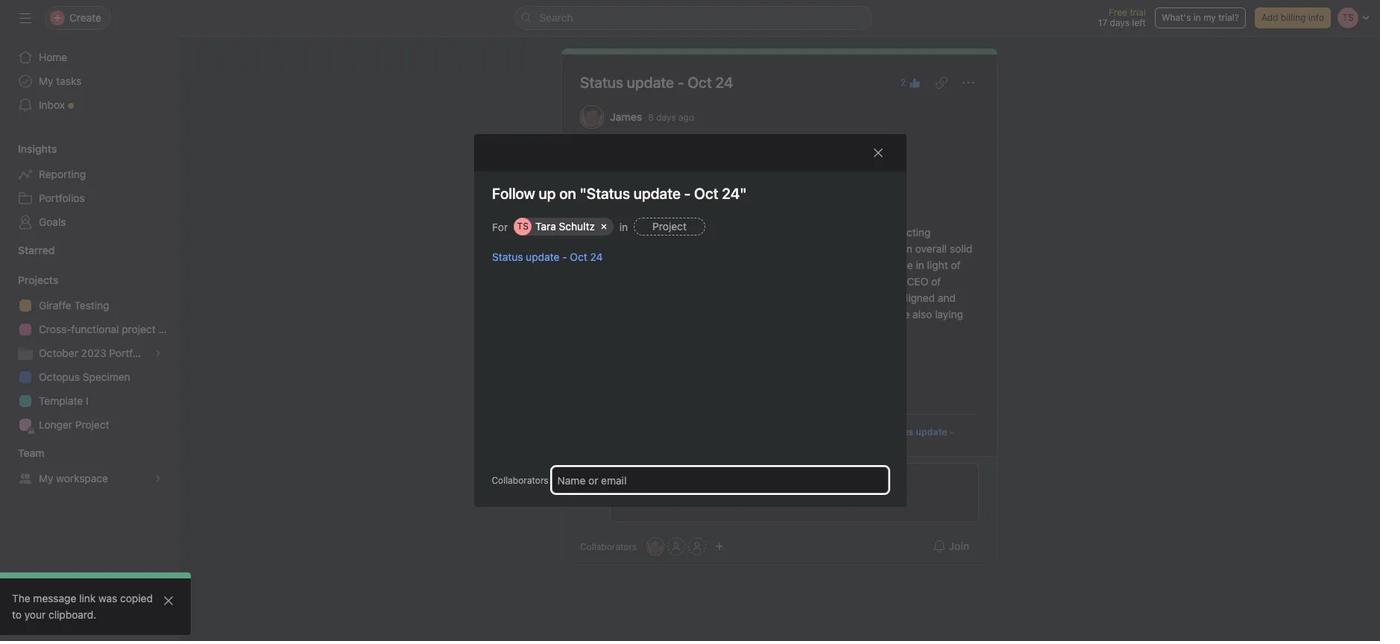 Task type: vqa. For each thing, say whether or not it's contained in the screenshot.
isInverse 'image'
no



Task type: locate. For each thing, give the bounding box(es) containing it.
update right "status
[[916, 427, 948, 438]]

days
[[1110, 17, 1130, 28], [656, 111, 676, 123]]

status update - oct 24 link up the james 8 days ago
[[580, 74, 733, 91]]

0 vertical spatial update
[[627, 74, 674, 91]]

to right the us
[[732, 308, 741, 321]]

longer project
[[39, 418, 109, 431]]

an up while
[[886, 292, 897, 304]]

- for top the status update - oct 24 link
[[678, 74, 684, 91]]

invite
[[42, 615, 69, 628]]

0 vertical spatial status update - oct 24
[[580, 74, 733, 91]]

status update - oct 24 link
[[580, 74, 733, 91], [492, 251, 603, 263]]

system,
[[631, 308, 668, 321]]

oct left 24"
[[610, 439, 626, 450]]

insights button
[[0, 142, 57, 157]]

0 horizontal spatial an
[[886, 292, 897, 304]]

update
[[627, 74, 674, 91], [526, 251, 559, 263], [916, 427, 948, 438]]

0 horizontal spatial status
[[492, 251, 523, 263]]

with
[[863, 292, 883, 304]]

1 horizontal spatial an
[[901, 242, 913, 255]]

goals link
[[9, 210, 170, 234]]

2023
[[819, 226, 844, 239], [81, 347, 106, 359]]

workspace
[[56, 472, 108, 485]]

status update - oct 24 link down tara
[[492, 251, 603, 263]]

the message link was copied to your clipboard.
[[12, 592, 153, 621]]

project up summary
[[580, 176, 610, 187]]

0 vertical spatial 24
[[716, 74, 733, 91]]

2 horizontal spatial oct
[[688, 74, 712, 91]]

the up continued
[[580, 226, 599, 239]]

and down year.
[[789, 259, 807, 271]]

-
[[678, 74, 684, 91], [562, 251, 567, 263], [950, 427, 954, 438]]

1 horizontal spatial ja
[[651, 541, 660, 552]]

1 horizontal spatial update
[[627, 74, 674, 91]]

0 horizontal spatial -
[[562, 251, 567, 263]]

status for top the status update - oct 24 link
[[580, 74, 624, 91]]

on
[[866, 427, 877, 438]]

days right 17
[[1110, 17, 1130, 28]]

0 horizontal spatial project
[[75, 418, 109, 431]]

- right "status
[[950, 427, 954, 438]]

schultz
[[559, 220, 595, 233]]

2 horizontal spatial update
[[916, 427, 948, 438]]

ja left james
[[587, 111, 597, 122]]

1 horizontal spatial project
[[580, 176, 610, 187]]

2 vertical spatial update
[[916, 427, 948, 438]]

my left tasks
[[39, 75, 53, 87]]

1 horizontal spatial 24
[[716, 74, 733, 91]]

days right the 8
[[656, 111, 676, 123]]

0 vertical spatial 2023
[[819, 226, 844, 239]]

1 vertical spatial my
[[39, 472, 53, 485]]

1 horizontal spatial 2023
[[819, 226, 844, 239]]

0 horizontal spatial 2023
[[81, 347, 106, 359]]

1 vertical spatial oct
[[570, 251, 587, 263]]

2 my from the top
[[39, 472, 53, 485]]

an down reflecting
[[901, 242, 913, 255]]

today reported third quarter 2023 results, reflecting continued momentum from the first half of the year. "we delivered an overall solid quarter and are raising our full-year topline and bottom-line guidance in light of our year-to-date performance," said
[[580, 226, 975, 288]]

quarter down continued
[[580, 259, 615, 271]]

to left your
[[12, 609, 22, 621]]

update for the status update - oct 24 link to the bottom
[[526, 251, 559, 263]]

1 vertical spatial status
[[492, 251, 523, 263]]

collaborators left ja button
[[580, 541, 637, 552]]

light
[[927, 259, 948, 271]]

what's in my trial?
[[1162, 12, 1239, 23]]

0 vertical spatial oct
[[688, 74, 712, 91]]

1 horizontal spatial -
[[678, 74, 684, 91]]

update inside 'follow up on "status update - oct 24"'
[[916, 427, 948, 438]]

my inside 'link'
[[39, 75, 53, 87]]

in inside 'button'
[[1194, 12, 1201, 23]]

oct for top the status update - oct 24 link
[[688, 74, 712, 91]]

1 vertical spatial an
[[886, 292, 897, 304]]

ja button
[[647, 538, 665, 556]]

1 horizontal spatial days
[[1110, 17, 1130, 28]]

days inside the james 8 days ago
[[656, 111, 676, 123]]

follow up on "status update - oct 24"
[[610, 427, 954, 450]]

1 vertical spatial ts
[[586, 469, 598, 480]]

0 horizontal spatial our
[[580, 275, 596, 288]]

2 vertical spatial -
[[950, 427, 954, 438]]

status update - oct 24 up the james 8 days ago
[[580, 74, 733, 91]]

2 horizontal spatial project
[[652, 220, 686, 233]]

oct down schultz
[[570, 251, 587, 263]]

reflecting
[[885, 226, 931, 239]]

0 horizontal spatial ts
[[517, 221, 528, 232]]

1 horizontal spatial oct
[[610, 439, 626, 450]]

2 vertical spatial project
[[75, 418, 109, 431]]

my workspace link
[[9, 467, 170, 491]]

0 vertical spatial -
[[678, 74, 684, 91]]

add billing info
[[1262, 12, 1324, 23]]

1 vertical spatial 2023
[[81, 347, 106, 359]]

0 vertical spatial our
[[692, 259, 708, 271]]

from
[[688, 242, 711, 255]]

0 horizontal spatial the
[[12, 592, 30, 605]]

billing
[[1281, 12, 1306, 23]]

my
[[1204, 12, 1216, 23]]

0 vertical spatial my
[[39, 75, 53, 87]]

today down with
[[855, 308, 882, 321]]

1 vertical spatial ja
[[651, 541, 660, 552]]

0 horizontal spatial days
[[656, 111, 676, 123]]

our
[[692, 259, 708, 271], [580, 275, 596, 288]]

the drisco's drinks
[[580, 226, 679, 239]]

leading
[[688, 292, 723, 304]]

full-
[[711, 259, 730, 271]]

trial
[[1130, 7, 1146, 18]]

0 horizontal spatial 24
[[590, 251, 603, 263]]

the
[[714, 242, 729, 255], [787, 242, 802, 255], [775, 308, 790, 321], [580, 324, 596, 337], [675, 324, 691, 337]]

24 down search button
[[716, 74, 733, 91]]

2 horizontal spatial -
[[950, 427, 954, 438]]

portfolio
[[726, 292, 767, 304]]

global element
[[0, 37, 179, 126]]

our left year-
[[580, 275, 596, 288]]

0 horizontal spatial to
[[12, 609, 22, 621]]

1 vertical spatial the
[[12, 592, 30, 605]]

2023 inside 'link'
[[81, 347, 106, 359]]

the up your
[[12, 592, 30, 605]]

project down template i link
[[75, 418, 109, 431]]

drisco's
[[601, 226, 643, 239]]

0 horizontal spatial ja
[[587, 111, 597, 122]]

join
[[949, 540, 969, 553]]

tasks
[[56, 75, 82, 87]]

project up momentum
[[652, 220, 686, 233]]

collaborators
[[492, 475, 549, 486], [580, 541, 637, 552]]

and
[[618, 259, 636, 271], [789, 259, 807, 271], [887, 275, 904, 288], [938, 292, 956, 304]]

functional
[[71, 323, 119, 336]]

0 vertical spatial today
[[682, 226, 709, 239]]

update down tara
[[526, 251, 559, 263]]

2 button
[[896, 72, 925, 93]]

add or remove collaborators image
[[715, 542, 724, 551]]

reported
[[711, 226, 753, 239]]

2023 down cross-functional project plan link
[[81, 347, 106, 359]]

in left my
[[1194, 12, 1201, 23]]

in up the "ceo"
[[916, 259, 924, 271]]

of down solid
[[951, 259, 961, 271]]

projects element
[[0, 267, 179, 440]]

1 horizontal spatial collaborators
[[580, 541, 637, 552]]

oct up the ago
[[688, 74, 712, 91]]

raising
[[657, 259, 689, 271]]

ja left add or remove collaborators icon
[[651, 541, 660, 552]]

1 horizontal spatial quarter
[[781, 226, 816, 239]]

- for the status update - oct 24 link to the bottom
[[562, 251, 567, 263]]

collaborators left ts button at the bottom left
[[492, 475, 549, 486]]

bottom-
[[810, 259, 849, 271]]

october 2023 portfolio link
[[9, 342, 170, 365]]

status up james
[[580, 74, 624, 91]]

1 vertical spatial collaborators
[[580, 541, 637, 552]]

longer project link
[[9, 413, 170, 437]]

2 vertical spatial oct
[[610, 439, 626, 450]]

1 vertical spatial status update - oct 24
[[492, 251, 603, 263]]

0 vertical spatial to
[[732, 308, 741, 321]]

my workspace
[[39, 472, 108, 485]]

up
[[852, 427, 863, 438]]

cross-functional project plan link
[[9, 318, 179, 342]]

0 horizontal spatial collaborators
[[492, 475, 549, 486]]

1 vertical spatial 24
[[590, 251, 603, 263]]

the right for
[[675, 324, 691, 337]]

oct for the status update - oct 24 link to the bottom
[[570, 251, 587, 263]]

update up the james 8 days ago
[[627, 74, 674, 91]]

james
[[610, 110, 642, 123]]

drinks
[[646, 226, 679, 239]]

october 2023 portfolio
[[39, 347, 150, 359]]

0 vertical spatial status
[[580, 74, 624, 91]]

- down the tara schultz
[[562, 251, 567, 263]]

1 vertical spatial to
[[12, 609, 22, 621]]

reporting link
[[9, 163, 170, 186]]

1 vertical spatial days
[[656, 111, 676, 123]]

today up from
[[682, 226, 709, 239]]

0 vertical spatial quarter
[[781, 226, 816, 239]]

the for the drisco's drinks
[[580, 226, 599, 239]]

cross-functional project plan
[[39, 323, 179, 336]]

in right win in the right of the page
[[763, 308, 772, 321]]

james link
[[610, 110, 642, 123]]

inbox
[[39, 98, 65, 111]]

testing
[[74, 299, 109, 312]]

the
[[580, 226, 599, 239], [12, 592, 30, 605]]

free trial 17 days left
[[1098, 7, 1146, 28]]

Task name text field
[[474, 183, 906, 204]]

1 vertical spatial today
[[855, 308, 882, 321]]

- up the ago
[[678, 74, 684, 91]]

the inside the message link was copied to your clipboard.
[[12, 592, 30, 605]]

1 horizontal spatial to
[[732, 308, 741, 321]]

"status
[[879, 427, 914, 438]]

our down from
[[692, 259, 708, 271]]

0 vertical spatial the
[[580, 226, 599, 239]]

1 horizontal spatial today
[[855, 308, 882, 321]]

0 vertical spatial days
[[1110, 17, 1130, 28]]

date
[[638, 275, 660, 288]]

close image
[[163, 595, 175, 607]]

free
[[1109, 7, 1128, 18]]

giraffe testing
[[39, 299, 109, 312]]

24 up year-
[[590, 251, 603, 263]]

1 horizontal spatial our
[[692, 259, 708, 271]]

status update - oct 24 down tara
[[492, 251, 603, 263]]

1 horizontal spatial status
[[580, 74, 624, 91]]

0 vertical spatial project
[[580, 176, 610, 187]]

chairman
[[838, 275, 884, 288]]

0 horizontal spatial update
[[526, 251, 559, 263]]

my inside 'link'
[[39, 472, 53, 485]]

2023 up "we
[[819, 226, 844, 239]]

my down team
[[39, 472, 53, 485]]

and up laying
[[938, 292, 956, 304]]

status down for
[[492, 251, 523, 263]]

quarter
[[781, 226, 816, 239], [580, 259, 615, 271]]

my for my workspace
[[39, 472, 53, 485]]

link
[[79, 592, 96, 605]]

the for the message link was copied to your clipboard.
[[12, 592, 30, 605]]

guidance
[[869, 259, 913, 271]]

1 horizontal spatial ts
[[586, 469, 598, 480]]

0 vertical spatial collaborators
[[492, 475, 549, 486]]

1 my from the top
[[39, 75, 53, 87]]

home
[[39, 51, 67, 63]]

1 vertical spatial our
[[580, 275, 596, 288]]

to
[[732, 308, 741, 321], [12, 609, 22, 621]]

1 horizontal spatial the
[[580, 226, 599, 239]]

follow
[[821, 427, 850, 438]]

template
[[39, 395, 83, 407]]

the up full-
[[714, 242, 729, 255]]

quarter up year.
[[781, 226, 816, 239]]

teams element
[[0, 440, 179, 494]]

0 horizontal spatial oct
[[570, 251, 587, 263]]

1 vertical spatial update
[[526, 251, 559, 263]]

0 vertical spatial an
[[901, 242, 913, 255]]

1 vertical spatial -
[[562, 251, 567, 263]]

0 horizontal spatial today
[[682, 226, 709, 239]]

oct inside 'follow up on "status update - oct 24"'
[[610, 439, 626, 450]]

momentum
[[631, 242, 686, 255]]

0 horizontal spatial quarter
[[580, 259, 615, 271]]



Task type: describe. For each thing, give the bounding box(es) containing it.
Name or email text field
[[558, 471, 638, 489]]

cross-
[[39, 323, 71, 336]]

projects
[[18, 274, 58, 286]]

1 vertical spatial quarter
[[580, 259, 615, 271]]

template i
[[39, 395, 89, 407]]

results,
[[847, 226, 882, 239]]

1 vertical spatial status update - oct 24 link
[[492, 251, 603, 263]]

.
[[658, 292, 661, 304]]

, chairman and ceo of . "our leading portfolio of brands, coupled with an aligned and motivated system, positions us to win in the marketplace today while also laying the groundwork for the long term."
[[580, 275, 966, 337]]

year-
[[599, 275, 624, 288]]

status update - oct 24 for top the status update - oct 24 link
[[580, 74, 733, 91]]

year.
[[805, 242, 828, 255]]

first
[[732, 242, 751, 255]]

term."
[[717, 324, 746, 337]]

invite button
[[14, 609, 78, 635]]

join button
[[924, 533, 979, 560]]

i
[[86, 395, 89, 407]]

for
[[492, 220, 508, 233]]

what's
[[1162, 12, 1191, 23]]

the down motivated at left
[[580, 324, 596, 337]]

add
[[1262, 12, 1279, 23]]

continued
[[580, 242, 628, 255]]

copy link image
[[936, 77, 948, 89]]

0 vertical spatial status update - oct 24 link
[[580, 74, 733, 91]]

today inside "today reported third quarter 2023 results, reflecting continued momentum from the first half of the year. "we delivered an overall solid quarter and are raising our full-year topline and bottom-line guidance in light of our year-to-date performance," said"
[[682, 226, 709, 239]]

ts inside button
[[586, 469, 598, 480]]

search
[[540, 11, 573, 24]]

ceo
[[907, 275, 929, 288]]

24"
[[628, 439, 645, 450]]

of right 'half'
[[774, 242, 784, 255]]

year
[[730, 259, 751, 271]]

add billing info button
[[1255, 7, 1331, 28]]

reporting
[[39, 168, 86, 180]]

24 for top the status update - oct 24 link
[[716, 74, 733, 91]]

motivated
[[580, 308, 628, 321]]

was
[[98, 592, 117, 605]]

marketplace
[[793, 308, 852, 321]]

coupled
[[821, 292, 860, 304]]

today inside , chairman and ceo of . "our leading portfolio of brands, coupled with an aligned and motivated system, positions us to win in the marketplace today while also laying the groundwork for the long term."
[[855, 308, 882, 321]]

my for my tasks
[[39, 75, 53, 87]]

in down summary
[[619, 220, 628, 233]]

portfolio
[[109, 347, 150, 359]]

my tasks link
[[9, 69, 170, 93]]

- inside 'follow up on "status update - oct 24"'
[[950, 427, 954, 438]]

james 8 days ago
[[610, 110, 694, 123]]

2023 inside "today reported third quarter 2023 results, reflecting continued momentum from the first half of the year. "we delivered an overall solid quarter and are raising our full-year topline and bottom-line guidance in light of our year-to-date performance," said"
[[819, 226, 844, 239]]

goals
[[39, 216, 66, 228]]

info
[[1309, 12, 1324, 23]]

performance,"
[[663, 275, 731, 288]]

template i link
[[9, 389, 170, 413]]

third
[[756, 226, 778, 239]]

the down brands,
[[775, 308, 790, 321]]

plan
[[158, 323, 179, 336]]

giraffe testing link
[[9, 294, 170, 318]]

search list box
[[514, 6, 872, 30]]

status for the status update - oct 24 link to the bottom
[[492, 251, 523, 263]]

of left brands,
[[769, 292, 779, 304]]

projects button
[[0, 273, 58, 288]]

hide sidebar image
[[19, 12, 31, 24]]

in inside , chairman and ceo of . "our leading portfolio of brands, coupled with an aligned and motivated system, positions us to win in the marketplace today while also laying the groundwork for the long term."
[[763, 308, 772, 321]]

and down guidance
[[887, 275, 904, 288]]

laying
[[935, 308, 963, 321]]

close this dialog image
[[872, 147, 884, 159]]

update for top the status update - oct 24 link
[[627, 74, 674, 91]]

insights element
[[0, 136, 179, 237]]

days inside free trial 17 days left
[[1110, 17, 1130, 28]]

groundwork
[[599, 324, 656, 337]]

of down light
[[931, 275, 941, 288]]

specimen
[[83, 371, 130, 383]]

longer
[[39, 418, 72, 431]]

,
[[832, 275, 835, 288]]

2
[[901, 77, 906, 88]]

to inside the message link was copied to your clipboard.
[[12, 609, 22, 621]]

long
[[694, 324, 714, 337]]

overall
[[915, 242, 947, 255]]

0 vertical spatial ja
[[587, 111, 597, 122]]

"we
[[831, 242, 851, 255]]

what's in my trial? button
[[1155, 7, 1246, 28]]

for
[[659, 324, 672, 337]]

left
[[1132, 17, 1146, 28]]

status update - oct 24 for the status update - oct 24 link to the bottom
[[492, 251, 603, 263]]

an inside "today reported third quarter 2023 results, reflecting continued momentum from the first half of the year. "we delivered an overall solid quarter and are raising our full-year topline and bottom-line guidance in light of our year-to-date performance," said"
[[901, 242, 913, 255]]

the left year.
[[787, 242, 802, 255]]

in inside "today reported third quarter 2023 results, reflecting continued momentum from the first half of the year. "we delivered an overall solid quarter and are raising our full-year topline and bottom-line guidance in light of our year-to-date performance," said"
[[916, 259, 924, 271]]

and up the to-
[[618, 259, 636, 271]]

summary
[[580, 202, 645, 219]]

brands,
[[782, 292, 818, 304]]

your
[[24, 609, 46, 621]]

search button
[[514, 6, 872, 30]]

ja inside button
[[651, 541, 660, 552]]

ts button
[[580, 463, 604, 487]]

line
[[849, 259, 866, 271]]

1 vertical spatial project
[[652, 220, 686, 233]]

octopus
[[39, 371, 80, 383]]

copied
[[120, 592, 153, 605]]

an inside , chairman and ceo of . "our leading portfolio of brands, coupled with an aligned and motivated system, positions us to win in the marketplace today while also laying the groundwork for the long term."
[[886, 292, 897, 304]]

24 for the status update - oct 24 link to the bottom
[[590, 251, 603, 263]]

positions
[[671, 308, 715, 321]]

trial?
[[1219, 12, 1239, 23]]

octopus specimen
[[39, 371, 130, 383]]

also
[[913, 308, 932, 321]]

team button
[[0, 446, 44, 461]]

to-
[[624, 275, 638, 288]]

0 vertical spatial ts
[[517, 221, 528, 232]]

ago
[[679, 111, 694, 123]]

to inside , chairman and ceo of . "our leading portfolio of brands, coupled with an aligned and motivated system, positions us to win in the marketplace today while also laying the groundwork for the long term."
[[732, 308, 741, 321]]

are
[[639, 259, 654, 271]]

project inside longer project link
[[75, 418, 109, 431]]

team
[[18, 447, 44, 459]]

aligned
[[900, 292, 935, 304]]

insights
[[18, 142, 57, 155]]

my tasks
[[39, 75, 82, 87]]

solid
[[950, 242, 973, 255]]

inbox link
[[9, 93, 170, 117]]



